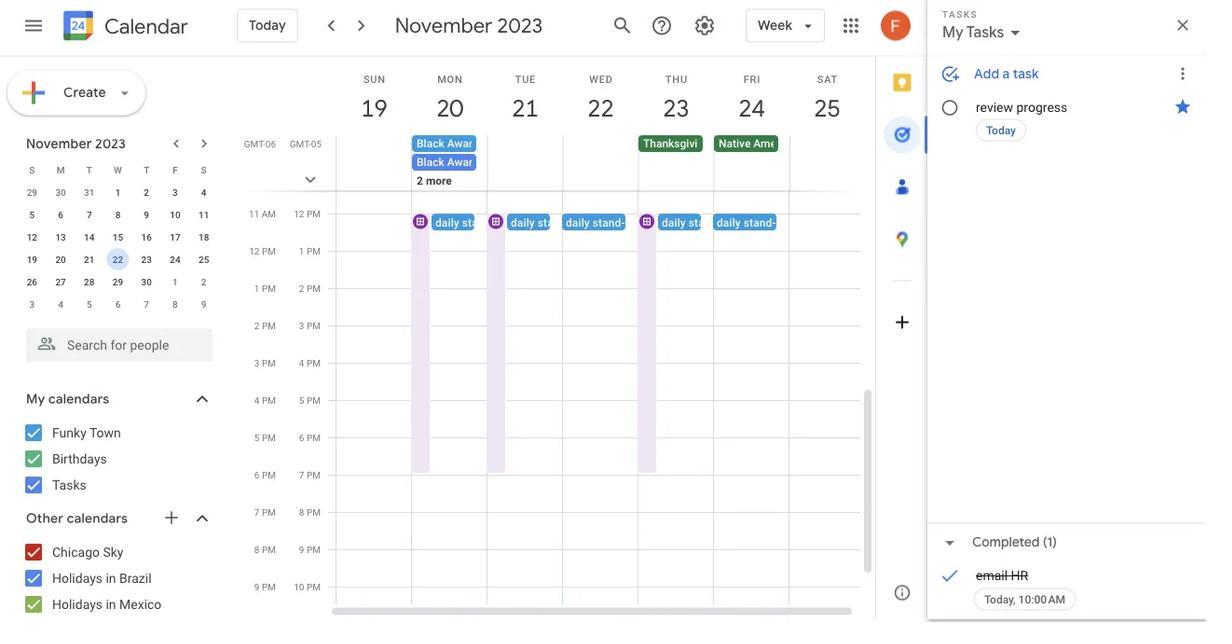 Task type: vqa. For each thing, say whether or not it's contained in the screenshot.


Task type: describe. For each thing, give the bounding box(es) containing it.
1 horizontal spatial 1 pm
[[299, 246, 321, 257]]

tab list inside side panel section
[[877, 56, 929, 567]]

20 element
[[49, 248, 72, 270]]

10 for 10 pm
[[294, 582, 305, 593]]

holidays in brazil
[[52, 570, 152, 585]]

Search for people text field
[[37, 328, 201, 361]]

0 vertical spatial 12
[[294, 208, 305, 220]]

18 element
[[193, 225, 215, 248]]

2 s from the left
[[201, 164, 207, 175]]

chicago
[[52, 544, 100, 559]]

holidays for holidays in mexico
[[52, 596, 103, 611]]

week button
[[746, 3, 826, 48]]

mon
[[438, 73, 463, 84]]

1 t from the left
[[87, 164, 92, 175]]

0 vertical spatial 7 pm
[[299, 470, 321, 481]]

other calendars
[[26, 510, 128, 527]]

december 8 element
[[164, 292, 186, 315]]

stand- for fifth daily stand-up button from right
[[462, 216, 495, 229]]

10 pm
[[294, 582, 321, 593]]

25 element
[[193, 248, 215, 270]]

thanksgiving
[[644, 137, 711, 150]]

9 up 10 pm at the bottom left
[[299, 544, 305, 555]]

up for second daily stand-up button from the left
[[570, 216, 583, 229]]

2 daily stand-up from the left
[[511, 216, 583, 229]]

today
[[249, 17, 286, 34]]

sun 19
[[360, 73, 387, 123]]

stand- for second daily stand-up button from the left
[[538, 216, 570, 229]]

0 vertical spatial 2 pm
[[299, 283, 321, 294]]

2 daily from the left
[[511, 216, 535, 229]]

1 vertical spatial 4 pm
[[255, 395, 276, 406]]

16 element
[[135, 225, 158, 248]]

create
[[63, 84, 106, 101]]

1 vertical spatial 3 pm
[[255, 358, 276, 369]]

up for third daily stand-up button from the right
[[625, 216, 638, 229]]

27
[[55, 276, 66, 287]]

2 t from the left
[[144, 164, 149, 175]]

settings menu image
[[694, 14, 716, 37]]

13 element
[[49, 225, 72, 248]]

1 horizontal spatial 2023
[[498, 13, 543, 39]]

sun
[[364, 73, 386, 84]]

19 inside grid
[[360, 92, 387, 123]]

gmt- for 05
[[290, 139, 311, 150]]

4 inside 'element'
[[58, 298, 63, 309]]

row containing 5
[[18, 203, 218, 225]]

23 inside 23 element
[[141, 253, 152, 264]]

1 vertical spatial 9 pm
[[255, 582, 276, 593]]

2 inside december 2 'element'
[[201, 276, 207, 287]]

4 cell from the left
[[563, 135, 639, 209]]

1 vertical spatial 12 pm
[[249, 246, 276, 257]]

other calendars button
[[4, 503, 231, 533]]

27 element
[[49, 270, 72, 292]]

other calendars list
[[4, 537, 231, 623]]

w
[[114, 164, 122, 175]]

day inside button
[[713, 137, 732, 150]]

14
[[84, 231, 95, 242]]

1 vertical spatial 2 pm
[[255, 320, 276, 332]]

add other calendars image
[[162, 508, 181, 527]]

0 vertical spatial 3 pm
[[299, 320, 321, 332]]

row containing 29
[[18, 180, 218, 203]]

23 link
[[655, 86, 698, 129]]

17
[[170, 231, 181, 242]]

13
[[55, 231, 66, 242]]

11 for 11
[[199, 208, 209, 220]]

30 for 30 element
[[141, 276, 152, 287]]

calendars for other calendars
[[67, 510, 128, 527]]

gmt-06
[[244, 139, 276, 150]]

m
[[57, 164, 65, 175]]

06
[[266, 139, 276, 150]]

28 element
[[78, 270, 101, 292]]

20 inside row group
[[55, 253, 66, 264]]

5 inside december 5 element
[[87, 298, 92, 309]]

grid containing 19
[[239, 56, 876, 623]]

22 link
[[580, 86, 623, 129]]

19 element
[[21, 248, 43, 270]]

1 vertical spatial november 2023
[[26, 135, 126, 152]]

15
[[113, 231, 123, 242]]

11 for 11 am
[[249, 208, 260, 220]]

f
[[173, 164, 178, 175]]

wed
[[590, 73, 613, 84]]

gmt-05
[[290, 139, 322, 150]]

1 horizontal spatial november 2023
[[395, 13, 543, 39]]

up for fourth daily stand-up button from left
[[721, 216, 734, 229]]

2 inside the black awareness day black awareness day 2 more
[[417, 174, 423, 187]]

0 vertical spatial 6 pm
[[299, 432, 321, 444]]

wed 22
[[587, 73, 613, 123]]

5 daily stand-up button from the left
[[714, 214, 824, 231]]

30 element
[[135, 270, 158, 292]]

stand- for fourth daily stand-up button from left
[[689, 216, 722, 229]]

week
[[758, 17, 793, 34]]

october 31 element
[[78, 180, 101, 203]]

fri
[[744, 73, 761, 84]]

26 element
[[21, 270, 43, 292]]

december 7 element
[[135, 292, 158, 315]]

0 vertical spatial 4 pm
[[299, 358, 321, 369]]

0 horizontal spatial 1 pm
[[255, 283, 276, 294]]

sat 25
[[813, 73, 840, 123]]

october 30 element
[[49, 180, 72, 203]]

sky
[[103, 544, 124, 559]]

chicago sky
[[52, 544, 124, 559]]

cell containing black awareness day
[[412, 135, 524, 209]]

15 element
[[107, 225, 129, 248]]

holidays for holidays in brazil
[[52, 570, 103, 585]]

my calendars button
[[4, 384, 231, 414]]

31
[[84, 186, 95, 197]]

9 inside the december 9 element
[[201, 298, 207, 309]]

tue 21
[[511, 73, 538, 123]]

4 daily stand-up button from the left
[[659, 214, 769, 231]]

20 link
[[429, 86, 472, 129]]

19 link
[[353, 86, 396, 129]]

05
[[311, 139, 322, 150]]

28
[[84, 276, 95, 287]]

3 daily stand-up button from the left
[[562, 214, 673, 231]]

holidays in mexico
[[52, 596, 162, 611]]

december 5 element
[[78, 292, 101, 315]]

up for 1st daily stand-up button from the right
[[777, 216, 789, 229]]

tasks
[[52, 477, 87, 492]]

funky town
[[52, 424, 121, 440]]

stand- for third daily stand-up button from the right
[[593, 216, 625, 229]]

december 4 element
[[49, 292, 72, 315]]



Task type: locate. For each thing, give the bounding box(es) containing it.
5 stand- from the left
[[744, 216, 777, 229]]

1 daily stand-up from the left
[[436, 216, 508, 229]]

awareness
[[447, 137, 503, 150], [447, 155, 503, 168]]

row group containing 29
[[18, 180, 218, 315]]

1 horizontal spatial 30
[[141, 276, 152, 287]]

8
[[115, 208, 121, 220], [173, 298, 178, 309], [299, 507, 305, 518], [255, 544, 260, 555]]

24 down fri
[[738, 92, 764, 123]]

1 daily from the left
[[436, 216, 460, 229]]

daily stand-up button
[[432, 214, 542, 231], [507, 214, 618, 231], [562, 214, 673, 231], [659, 214, 769, 231], [714, 214, 824, 231]]

december 1 element
[[164, 270, 186, 292]]

4 stand- from the left
[[689, 216, 722, 229]]

black awareness day button
[[412, 135, 524, 152], [412, 153, 524, 170]]

funky
[[52, 424, 87, 440]]

grid
[[239, 56, 876, 623]]

11 inside grid
[[249, 208, 260, 220]]

s
[[29, 164, 35, 175], [201, 164, 207, 175]]

cell down 22 link
[[563, 135, 639, 209]]

9 down december 2 'element'
[[201, 298, 207, 309]]

2 more button
[[412, 172, 477, 189]]

awareness down 20 link
[[447, 137, 503, 150]]

my calendars list
[[4, 417, 231, 500]]

0 vertical spatial 8 pm
[[299, 507, 321, 518]]

0 vertical spatial 30
[[55, 186, 66, 197]]

2 horizontal spatial 12
[[294, 208, 305, 220]]

0 vertical spatial 5 pm
[[299, 395, 321, 406]]

0 vertical spatial 20
[[436, 92, 462, 123]]

0 vertical spatial 9 pm
[[299, 544, 321, 555]]

1 horizontal spatial 19
[[360, 92, 387, 123]]

12
[[294, 208, 305, 220], [27, 231, 37, 242], [249, 246, 260, 257]]

birthdays
[[52, 451, 107, 466]]

0 vertical spatial november 2023
[[395, 13, 543, 39]]

4 daily stand-up from the left
[[662, 216, 734, 229]]

1 awareness from the top
[[447, 137, 503, 150]]

1 vertical spatial 25
[[199, 253, 209, 264]]

1 horizontal spatial 2 pm
[[299, 283, 321, 294]]

19 inside row group
[[27, 253, 37, 264]]

1 horizontal spatial 11
[[249, 208, 260, 220]]

0 horizontal spatial 6 pm
[[255, 470, 276, 481]]

29 for october 29 element
[[27, 186, 37, 197]]

1 vertical spatial in
[[106, 596, 116, 611]]

1 s from the left
[[29, 164, 35, 175]]

in for mexico
[[106, 596, 116, 611]]

1 vertical spatial calendars
[[67, 510, 128, 527]]

22 inside the wed 22
[[587, 92, 613, 123]]

19
[[360, 92, 387, 123], [27, 253, 37, 264]]

0 horizontal spatial 25
[[199, 253, 209, 264]]

0 vertical spatial 23
[[662, 92, 689, 123]]

1 vertical spatial 21
[[84, 253, 95, 264]]

29 for 29 element
[[113, 276, 123, 287]]

25 down 18
[[199, 253, 209, 264]]

1 vertical spatial 20
[[55, 253, 66, 264]]

0 horizontal spatial 4 pm
[[255, 395, 276, 406]]

0 vertical spatial holidays
[[52, 570, 103, 585]]

day
[[506, 137, 524, 150], [713, 137, 732, 150], [506, 155, 524, 168]]

25 link
[[806, 86, 849, 129]]

0 vertical spatial 2023
[[498, 13, 543, 39]]

stand- for 1st daily stand-up button from the right
[[744, 216, 777, 229]]

5 daily from the left
[[717, 216, 741, 229]]

24 down 17
[[170, 253, 181, 264]]

row containing black awareness day
[[328, 135, 876, 209]]

1
[[115, 186, 121, 197], [299, 246, 305, 257], [173, 276, 178, 287], [255, 283, 260, 294]]

0 vertical spatial in
[[106, 570, 116, 585]]

0 horizontal spatial 12
[[27, 231, 37, 242]]

november 2023 grid
[[18, 158, 218, 315]]

2 in from the top
[[106, 596, 116, 611]]

0 horizontal spatial 19
[[27, 253, 37, 264]]

1 gmt- from the left
[[244, 139, 266, 150]]

22 cell
[[104, 248, 132, 270]]

29 down "22" element
[[113, 276, 123, 287]]

1 vertical spatial 5 pm
[[255, 432, 276, 444]]

0 horizontal spatial 30
[[55, 186, 66, 197]]

row group
[[18, 180, 218, 315]]

0 horizontal spatial 9 pm
[[255, 582, 276, 593]]

cell down 20 link
[[412, 135, 524, 209]]

black awareness day button up 2 more 'button'
[[412, 153, 524, 170]]

november 2023 up m
[[26, 135, 126, 152]]

gmt- right 06
[[290, 139, 311, 150]]

row containing 3
[[18, 292, 218, 315]]

s right the f
[[201, 164, 207, 175]]

0 vertical spatial 1 pm
[[299, 246, 321, 257]]

1 horizontal spatial 22
[[587, 92, 613, 123]]

1 vertical spatial black awareness day button
[[412, 153, 524, 170]]

2023 up w
[[95, 135, 126, 152]]

0 horizontal spatial november
[[26, 135, 92, 152]]

19 down sun
[[360, 92, 387, 123]]

1 vertical spatial 29
[[113, 276, 123, 287]]

5
[[29, 208, 35, 220], [87, 298, 92, 309], [299, 395, 305, 406], [255, 432, 260, 444]]

26
[[27, 276, 37, 287]]

s up october 29 element
[[29, 164, 35, 175]]

1 holidays from the top
[[52, 570, 103, 585]]

12 pm
[[294, 208, 321, 220], [249, 246, 276, 257]]

pm
[[307, 208, 321, 220], [262, 246, 276, 257], [307, 246, 321, 257], [262, 283, 276, 294], [307, 283, 321, 294], [262, 320, 276, 332], [307, 320, 321, 332], [262, 358, 276, 369], [307, 358, 321, 369], [262, 395, 276, 406], [307, 395, 321, 406], [262, 432, 276, 444], [307, 432, 321, 444], [262, 470, 276, 481], [307, 470, 321, 481], [262, 507, 276, 518], [307, 507, 321, 518], [262, 544, 276, 555], [307, 544, 321, 555], [262, 582, 276, 593], [307, 582, 321, 593]]

december 6 element
[[107, 292, 129, 315]]

row containing 12
[[18, 225, 218, 248]]

21 down 14 on the top of page
[[84, 253, 95, 264]]

1 vertical spatial 8 pm
[[255, 544, 276, 555]]

mexico
[[119, 596, 162, 611]]

30 down m
[[55, 186, 66, 197]]

1 horizontal spatial 24
[[738, 92, 764, 123]]

24 inside grid
[[738, 92, 764, 123]]

25 inside grid
[[813, 92, 840, 123]]

holidays down holidays in brazil
[[52, 596, 103, 611]]

1 vertical spatial 2023
[[95, 135, 126, 152]]

23 down 16
[[141, 253, 152, 264]]

10 inside grid
[[294, 582, 305, 593]]

thu
[[666, 73, 688, 84]]

0 horizontal spatial 22
[[113, 253, 123, 264]]

up for fifth daily stand-up button from right
[[495, 216, 508, 229]]

0 vertical spatial 19
[[360, 92, 387, 123]]

0 vertical spatial november
[[395, 13, 493, 39]]

thanksgiving day
[[644, 137, 732, 150]]

black awareness day black awareness day 2 more
[[417, 137, 524, 187]]

11 element
[[193, 203, 215, 225]]

1 horizontal spatial 7 pm
[[299, 470, 321, 481]]

4 up from the left
[[721, 216, 734, 229]]

1 horizontal spatial s
[[201, 164, 207, 175]]

brazil
[[119, 570, 152, 585]]

1 vertical spatial november
[[26, 135, 92, 152]]

23 inside grid
[[662, 92, 689, 123]]

0 horizontal spatial gmt-
[[244, 139, 266, 150]]

11 left am
[[249, 208, 260, 220]]

None search field
[[0, 320, 231, 361]]

more
[[426, 174, 452, 187]]

22 element
[[107, 248, 129, 270]]

create button
[[7, 70, 145, 115]]

2 gmt- from the left
[[290, 139, 311, 150]]

0 vertical spatial 12 pm
[[294, 208, 321, 220]]

row containing 19
[[18, 248, 218, 270]]

4 daily from the left
[[662, 216, 686, 229]]

1 horizontal spatial 6 pm
[[299, 432, 321, 444]]

1 cell from the left
[[337, 135, 412, 209]]

sat
[[818, 73, 839, 84]]

20 down mon
[[436, 92, 462, 123]]

1 horizontal spatial 10
[[294, 582, 305, 593]]

row containing 26
[[18, 270, 218, 292]]

1 vertical spatial 22
[[113, 253, 123, 264]]

1 vertical spatial 7 pm
[[255, 507, 276, 518]]

1 stand- from the left
[[462, 216, 495, 229]]

calendars up chicago sky
[[67, 510, 128, 527]]

30 down 23 element
[[141, 276, 152, 287]]

12 down 11 am
[[249, 246, 260, 257]]

1 vertical spatial 23
[[141, 253, 152, 264]]

3 up from the left
[[625, 216, 638, 229]]

am
[[262, 208, 276, 220]]

november up m
[[26, 135, 92, 152]]

14 element
[[78, 225, 101, 248]]

1 11 from the left
[[199, 208, 209, 220]]

12 right am
[[294, 208, 305, 220]]

3 daily from the left
[[566, 216, 590, 229]]

1 horizontal spatial 5 pm
[[299, 395, 321, 406]]

24 link
[[731, 86, 774, 129]]

black
[[417, 137, 445, 150], [417, 155, 445, 168]]

1 horizontal spatial november
[[395, 13, 493, 39]]

1 horizontal spatial 4 pm
[[299, 358, 321, 369]]

3 pm
[[299, 320, 321, 332], [255, 358, 276, 369]]

1 vertical spatial 10
[[294, 582, 305, 593]]

30 for october 30 element
[[55, 186, 66, 197]]

0 horizontal spatial 29
[[27, 186, 37, 197]]

1 horizontal spatial 29
[[113, 276, 123, 287]]

7 pm
[[299, 470, 321, 481], [255, 507, 276, 518]]

0 horizontal spatial november 2023
[[26, 135, 126, 152]]

stand-
[[462, 216, 495, 229], [538, 216, 570, 229], [593, 216, 625, 229], [689, 216, 722, 229], [744, 216, 777, 229]]

1 horizontal spatial 12
[[249, 246, 260, 257]]

in down holidays in brazil
[[106, 596, 116, 611]]

side panel section
[[876, 56, 929, 619]]

2 black from the top
[[417, 155, 445, 168]]

29 element
[[107, 270, 129, 292]]

in left brazil
[[106, 570, 116, 585]]

1 vertical spatial 12
[[27, 231, 37, 242]]

1 black from the top
[[417, 137, 445, 150]]

12 element
[[21, 225, 43, 248]]

tab list
[[877, 56, 929, 567]]

9 pm up 10 pm at the bottom left
[[299, 544, 321, 555]]

t up october 31 element
[[87, 164, 92, 175]]

cell down 21 link
[[488, 135, 563, 209]]

daily
[[436, 216, 460, 229], [511, 216, 535, 229], [566, 216, 590, 229], [662, 216, 686, 229], [717, 216, 741, 229]]

1 vertical spatial awareness
[[447, 155, 503, 168]]

0 vertical spatial 10
[[170, 208, 181, 220]]

holidays down chicago
[[52, 570, 103, 585]]

thanksgiving day button
[[639, 135, 732, 152]]

3 cell from the left
[[488, 135, 563, 209]]

daily stand-up
[[436, 216, 508, 229], [511, 216, 583, 229], [566, 216, 638, 229], [662, 216, 734, 229], [717, 216, 789, 229]]

10 inside row group
[[170, 208, 181, 220]]

0 horizontal spatial 20
[[55, 253, 66, 264]]

7
[[87, 208, 92, 220], [144, 298, 149, 309], [299, 470, 305, 481], [255, 507, 260, 518]]

9
[[144, 208, 149, 220], [201, 298, 207, 309], [299, 544, 305, 555], [255, 582, 260, 593]]

30
[[55, 186, 66, 197], [141, 276, 152, 287]]

november 2023
[[395, 13, 543, 39], [26, 135, 126, 152]]

0 vertical spatial 25
[[813, 92, 840, 123]]

2 daily stand-up button from the left
[[507, 214, 618, 231]]

calendar element
[[60, 7, 188, 48]]

21 link
[[504, 86, 547, 129]]

1 horizontal spatial 12 pm
[[294, 208, 321, 220]]

awareness up 2 more 'button'
[[447, 155, 503, 168]]

in
[[106, 570, 116, 585], [106, 596, 116, 611]]

december 9 element
[[193, 292, 215, 315]]

11 inside row
[[199, 208, 209, 220]]

1 daily stand-up button from the left
[[432, 214, 542, 231]]

0 horizontal spatial 21
[[84, 253, 95, 264]]

5 cell from the left
[[790, 135, 866, 209]]

0 horizontal spatial 11
[[199, 208, 209, 220]]

1 vertical spatial 19
[[27, 253, 37, 264]]

cell down 25 link at right
[[790, 135, 866, 209]]

town
[[89, 424, 121, 440]]

holidays
[[52, 570, 103, 585], [52, 596, 103, 611]]

0 horizontal spatial 8 pm
[[255, 544, 276, 555]]

0 horizontal spatial 10
[[170, 208, 181, 220]]

4 pm
[[299, 358, 321, 369], [255, 395, 276, 406]]

november up mon
[[395, 13, 493, 39]]

2 stand- from the left
[[538, 216, 570, 229]]

1 horizontal spatial 8 pm
[[299, 507, 321, 518]]

2 11 from the left
[[249, 208, 260, 220]]

1 up from the left
[[495, 216, 508, 229]]

11 am
[[249, 208, 276, 220]]

21 inside grid
[[511, 92, 538, 123]]

december 3 element
[[21, 292, 43, 315]]

2023 up tue
[[498, 13, 543, 39]]

2
[[417, 174, 423, 187], [144, 186, 149, 197], [201, 276, 207, 287], [299, 283, 305, 294], [255, 320, 260, 332]]

21
[[511, 92, 538, 123], [84, 253, 95, 264]]

0 horizontal spatial 3 pm
[[255, 358, 276, 369]]

24 element
[[164, 248, 186, 270]]

10 for 10
[[170, 208, 181, 220]]

fri 24
[[738, 73, 764, 123]]

0 horizontal spatial 5 pm
[[255, 432, 276, 444]]

0 horizontal spatial t
[[87, 164, 92, 175]]

1 horizontal spatial 9 pm
[[299, 544, 321, 555]]

2 black awareness day button from the top
[[412, 153, 524, 170]]

0 vertical spatial black
[[417, 137, 445, 150]]

cell right 05
[[337, 135, 412, 209]]

1 horizontal spatial 25
[[813, 92, 840, 123]]

december 2 element
[[193, 270, 215, 292]]

november 2023 up mon
[[395, 13, 543, 39]]

0 horizontal spatial 23
[[141, 253, 152, 264]]

2023
[[498, 13, 543, 39], [95, 135, 126, 152]]

1 pm
[[299, 246, 321, 257], [255, 283, 276, 294]]

my
[[26, 390, 45, 407]]

0 vertical spatial 22
[[587, 92, 613, 123]]

in for brazil
[[106, 570, 116, 585]]

2 vertical spatial 12
[[249, 246, 260, 257]]

11 up 18
[[199, 208, 209, 220]]

thu 23
[[662, 73, 689, 123]]

9 pm left 10 pm at the bottom left
[[255, 582, 276, 593]]

my calendars
[[26, 390, 109, 407]]

cell
[[337, 135, 412, 209], [412, 135, 524, 209], [488, 135, 563, 209], [563, 135, 639, 209], [790, 135, 866, 209]]

18
[[199, 231, 209, 242]]

5 pm
[[299, 395, 321, 406], [255, 432, 276, 444]]

10 element
[[164, 203, 186, 225]]

gmt- for 06
[[244, 139, 266, 150]]

2 awareness from the top
[[447, 155, 503, 168]]

6 pm
[[299, 432, 321, 444], [255, 470, 276, 481]]

3 daily stand-up from the left
[[566, 216, 638, 229]]

1 vertical spatial 6 pm
[[255, 470, 276, 481]]

22 down wed
[[587, 92, 613, 123]]

25 down the sat on the right top
[[813, 92, 840, 123]]

12 inside row group
[[27, 231, 37, 242]]

9 left 10 pm at the bottom left
[[255, 582, 260, 593]]

black awareness day button down 20 link
[[412, 135, 524, 152]]

29
[[27, 186, 37, 197], [113, 276, 123, 287]]

1 vertical spatial 1 pm
[[255, 283, 276, 294]]

tue
[[516, 73, 536, 84]]

5 up from the left
[[777, 216, 789, 229]]

4
[[201, 186, 207, 197], [58, 298, 63, 309], [299, 358, 305, 369], [255, 395, 260, 406]]

row inside grid
[[328, 135, 876, 209]]

16
[[141, 231, 152, 242]]

calendar
[[104, 13, 188, 39]]

0 vertical spatial 24
[[738, 92, 764, 123]]

20
[[436, 92, 462, 123], [55, 253, 66, 264]]

23 down thu
[[662, 92, 689, 123]]

29 left october 30 element
[[27, 186, 37, 197]]

20 up 27
[[55, 253, 66, 264]]

8 pm
[[299, 507, 321, 518], [255, 544, 276, 555]]

1 vertical spatial black
[[417, 155, 445, 168]]

0 vertical spatial black awareness day button
[[412, 135, 524, 152]]

row containing s
[[18, 158, 218, 180]]

22
[[587, 92, 613, 123], [113, 253, 123, 264]]

9 up 16 element
[[144, 208, 149, 220]]

mon 20
[[436, 73, 463, 123]]

calendars up funky town
[[48, 390, 109, 407]]

1 black awareness day button from the top
[[412, 135, 524, 152]]

19 up 26
[[27, 253, 37, 264]]

today button
[[237, 3, 298, 48]]

10
[[170, 208, 181, 220], [294, 582, 305, 593]]

21 inside row
[[84, 253, 95, 264]]

23 element
[[135, 248, 158, 270]]

21 element
[[78, 248, 101, 270]]

2 cell from the left
[[412, 135, 524, 209]]

24 inside 24 element
[[170, 253, 181, 264]]

2 pm
[[299, 283, 321, 294], [255, 320, 276, 332]]

t left the f
[[144, 164, 149, 175]]

21 down tue
[[511, 92, 538, 123]]

12 up 19 element
[[27, 231, 37, 242]]

5 daily stand-up from the left
[[717, 216, 789, 229]]

2 holidays from the top
[[52, 596, 103, 611]]

gmt- left gmt-05
[[244, 139, 266, 150]]

october 29 element
[[21, 180, 43, 203]]

0 vertical spatial awareness
[[447, 137, 503, 150]]

0 vertical spatial 21
[[511, 92, 538, 123]]

25 inside row group
[[199, 253, 209, 264]]

22 down the 15
[[113, 253, 123, 264]]

main drawer image
[[22, 14, 45, 37]]

20 inside mon 20
[[436, 92, 462, 123]]

1 in from the top
[[106, 570, 116, 585]]

12 pm down 11 am
[[249, 246, 276, 257]]

1 horizontal spatial t
[[144, 164, 149, 175]]

november
[[395, 13, 493, 39], [26, 135, 92, 152]]

calendars for my calendars
[[48, 390, 109, 407]]

12 pm right am
[[294, 208, 321, 220]]

calendar heading
[[101, 13, 188, 39]]

17 element
[[164, 225, 186, 248]]

row
[[328, 135, 876, 209], [18, 158, 218, 180], [18, 180, 218, 203], [18, 203, 218, 225], [18, 225, 218, 248], [18, 248, 218, 270], [18, 270, 218, 292], [18, 292, 218, 315]]

3 stand- from the left
[[593, 216, 625, 229]]

1 horizontal spatial 20
[[436, 92, 462, 123]]

22 inside cell
[[113, 253, 123, 264]]

other
[[26, 510, 64, 527]]

2 up from the left
[[570, 216, 583, 229]]

1 vertical spatial holidays
[[52, 596, 103, 611]]

up
[[495, 216, 508, 229], [570, 216, 583, 229], [625, 216, 638, 229], [721, 216, 734, 229], [777, 216, 789, 229]]

11
[[199, 208, 209, 220], [249, 208, 260, 220]]



